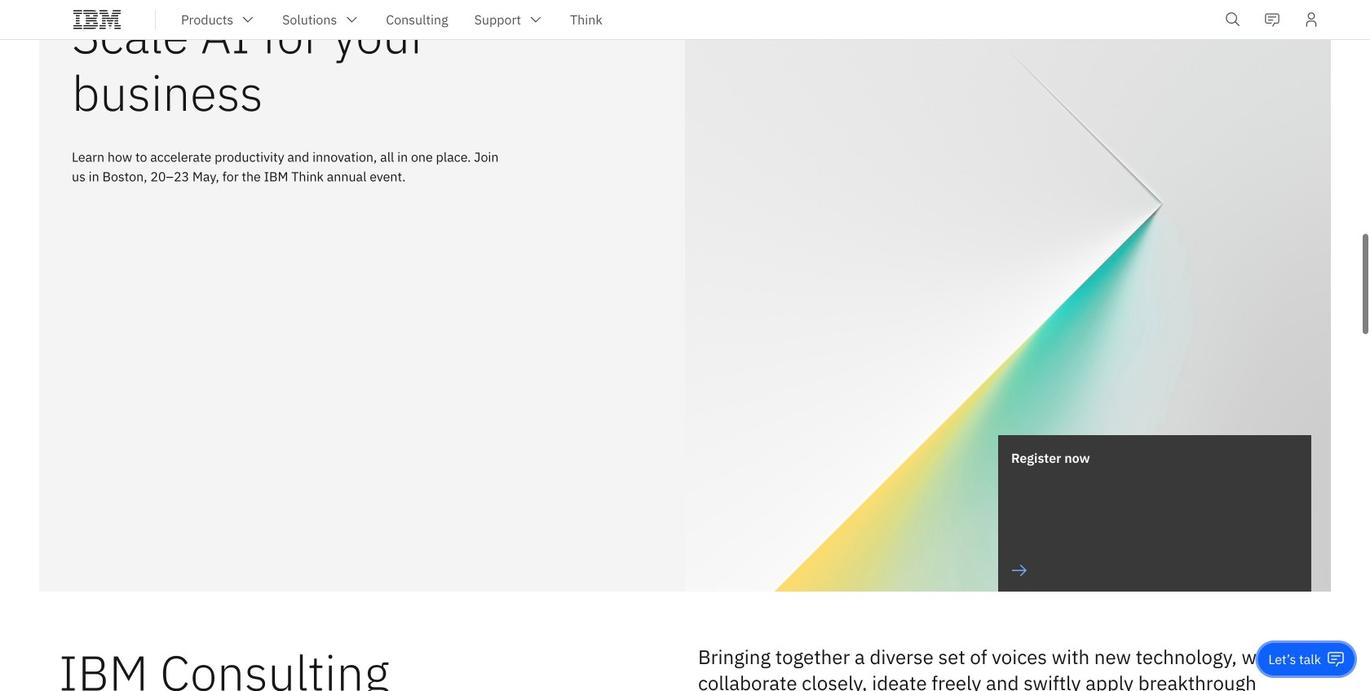 Task type: vqa. For each thing, say whether or not it's contained in the screenshot.
"Notifications" image
no



Task type: describe. For each thing, give the bounding box(es) containing it.
let's talk element
[[1269, 651, 1321, 669]]



